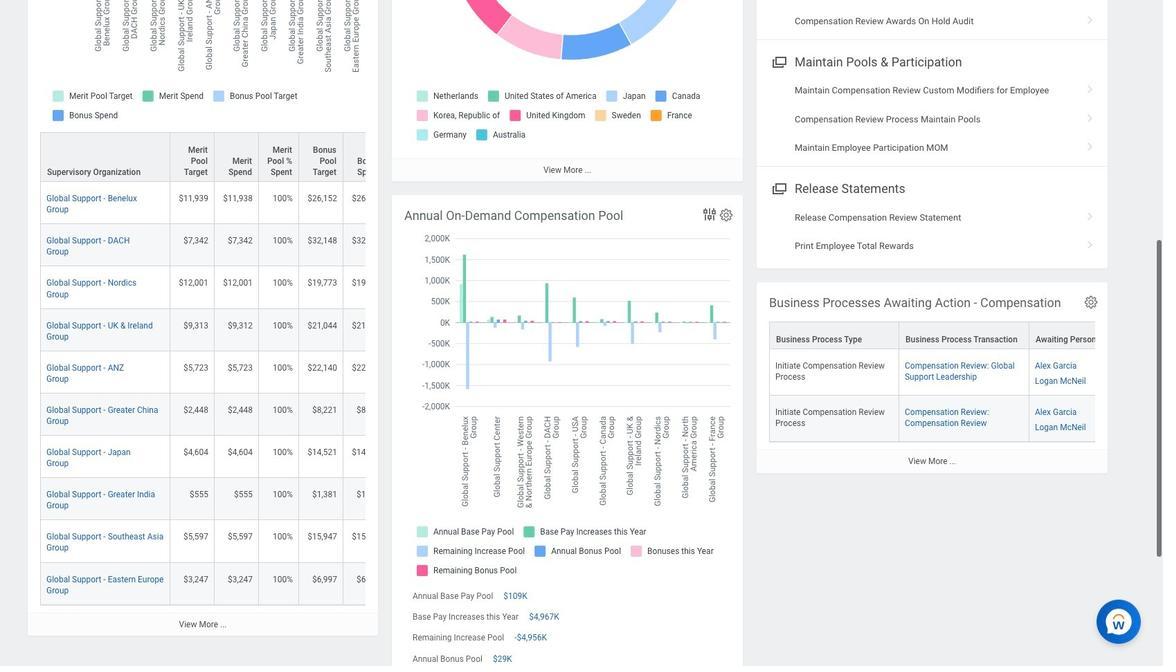 Task type: vqa. For each thing, say whether or not it's contained in the screenshot.
4th column header from right
yes



Task type: locate. For each thing, give the bounding box(es) containing it.
0 vertical spatial initiate compensation review process element
[[776, 359, 885, 382]]

4 column header from the left
[[259, 132, 299, 183]]

items selected list for 2nd initiate compensation review process element from the bottom
[[1035, 359, 1108, 387]]

2 vertical spatial list
[[757, 203, 1108, 261]]

menu group image
[[769, 179, 788, 198]]

chevron right image
[[1082, 80, 1100, 94], [1082, 138, 1100, 152], [1082, 207, 1100, 221], [1082, 236, 1100, 250]]

menu group image
[[769, 52, 788, 71]]

row
[[40, 132, 428, 183], [40, 182, 428, 225], [40, 225, 428, 267], [40, 267, 428, 309], [40, 309, 428, 352], [769, 322, 1125, 350], [769, 350, 1125, 396], [40, 352, 428, 394], [40, 394, 428, 436], [769, 396, 1125, 443], [40, 436, 428, 479], [40, 479, 428, 521], [40, 521, 428, 563], [40, 563, 428, 606]]

list
[[757, 0, 1108, 35], [757, 76, 1108, 162], [757, 203, 1108, 261]]

1 vertical spatial chevron right image
[[1082, 109, 1100, 123]]

items selected list
[[1035, 359, 1108, 387], [1035, 405, 1108, 434]]

1 initiate compensation review process element from the top
[[776, 359, 885, 382]]

2 chevron right image from the top
[[1082, 138, 1100, 152]]

0 vertical spatial list
[[757, 0, 1108, 35]]

3 list from the top
[[757, 203, 1108, 261]]

column header
[[40, 132, 170, 183], [170, 132, 215, 183], [215, 132, 259, 183], [259, 132, 299, 183], [299, 132, 343, 183]]

0 vertical spatial chevron right image
[[1082, 11, 1100, 25]]

4 chevron right image from the top
[[1082, 236, 1100, 250]]

3 column header from the left
[[215, 132, 259, 183]]

2 column header from the left
[[170, 132, 215, 183]]

0 vertical spatial items selected list
[[1035, 359, 1108, 387]]

1 vertical spatial initiate compensation review process element
[[776, 405, 885, 429]]

1 items selected list from the top
[[1035, 359, 1108, 387]]

1 vertical spatial list
[[757, 76, 1108, 162]]

1 column header from the left
[[40, 132, 170, 183]]

2 items selected list from the top
[[1035, 405, 1108, 434]]

chevron right image
[[1082, 11, 1100, 25], [1082, 109, 1100, 123]]

initiate compensation review process element
[[776, 359, 885, 382], [776, 405, 885, 429]]

configure and view chart data image
[[701, 206, 718, 223]]

1 vertical spatial items selected list
[[1035, 405, 1108, 434]]

1 chevron right image from the top
[[1082, 11, 1100, 25]]

2 list from the top
[[757, 76, 1108, 162]]

compensation review summary element
[[28, 0, 428, 636]]

business processes awaiting action - compensation element
[[757, 283, 1125, 473]]

2 chevron right image from the top
[[1082, 109, 1100, 123]]

items selected list for 2nd initiate compensation review process element from the top
[[1035, 405, 1108, 434]]

list for menu group icon
[[757, 76, 1108, 162]]



Task type: describe. For each thing, give the bounding box(es) containing it.
3 chevron right image from the top
[[1082, 207, 1100, 221]]

compensation review by country element
[[392, 0, 743, 182]]

list for menu group image
[[757, 203, 1108, 261]]

1 chevron right image from the top
[[1082, 80, 1100, 94]]

annual on-demand compensation pool element
[[392, 195, 743, 667]]

5 column header from the left
[[299, 132, 343, 183]]

configure annual on-demand compensation pool image
[[719, 208, 734, 223]]

2 initiate compensation review process element from the top
[[776, 405, 885, 429]]

1 list from the top
[[757, 0, 1108, 35]]



